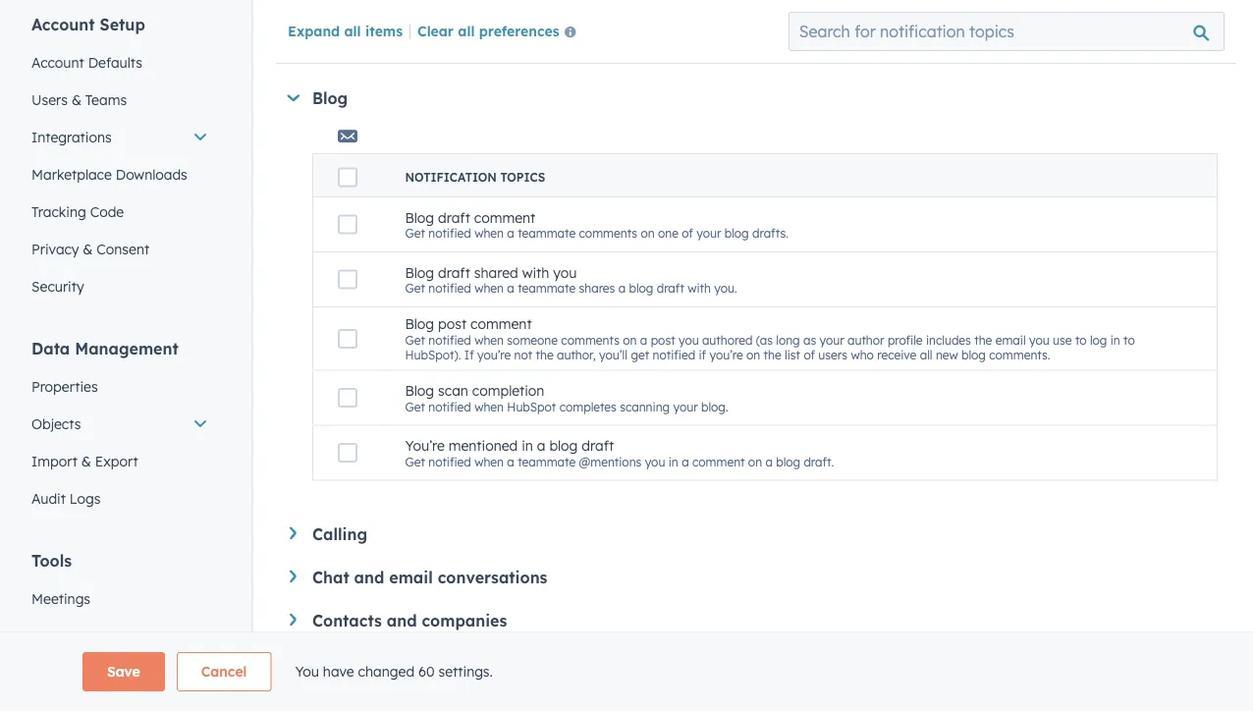 Task type: describe. For each thing, give the bounding box(es) containing it.
completion
[[472, 382, 545, 399]]

blog draft comment get notified when a teammate comments on one of your blog drafts.
[[405, 209, 789, 240]]

chat
[[312, 567, 350, 587]]

the left the list
[[764, 347, 782, 362]]

& for export
[[81, 453, 91, 470]]

notified inside blog draft shared with you get notified when a teammate shares a blog draft with you.
[[429, 281, 471, 296]]

if
[[699, 347, 707, 362]]

comments.
[[990, 347, 1051, 362]]

properties
[[31, 378, 98, 396]]

preferences
[[479, 22, 560, 39]]

data management
[[31, 339, 179, 359]]

contacts and companies
[[312, 611, 507, 630]]

privacy & consent link
[[20, 231, 220, 268]]

chat and email conversations button
[[290, 567, 1218, 587]]

receive
[[878, 347, 917, 362]]

blog draft shared with you get notified when a teammate shares a blog draft with you.
[[405, 264, 738, 296]]

blog for blog draft shared with you get notified when a teammate shares a blog draft with you.
[[405, 264, 434, 281]]

profile
[[888, 333, 923, 347]]

audit
[[31, 490, 66, 508]]

import
[[31, 453, 78, 470]]

account setup element
[[20, 14, 220, 306]]

privacy & consent
[[31, 241, 150, 258]]

started
[[734, 18, 774, 33]]

you're
[[405, 437, 445, 454]]

new
[[936, 347, 959, 362]]

automatically
[[654, 18, 730, 33]]

author,
[[557, 347, 596, 362]]

email inside "blog post comment get notified when someone comments on a post you authored (as long as your author profile includes the email you use to log in to hubspot). if you're not the author, you'll get notified if you're on the list of users who receive all new blog comments."
[[996, 333, 1026, 347]]

chat and email conversations
[[312, 567, 548, 587]]

1 get from the top
[[405, 18, 425, 33]]

of inside blog draft comment get notified when a teammate comments on one of your blog drafts.
[[682, 226, 694, 240]]

users & teams
[[31, 91, 127, 109]]

1 horizontal spatial post
[[651, 333, 676, 347]]

tracking code
[[31, 203, 124, 221]]

when inside you're mentioned in a blog draft get notified when a teammate @mentions you in a comment on a blog draft.
[[475, 454, 504, 469]]

0 horizontal spatial in
[[522, 437, 533, 454]]

you inside blog draft shared with you get notified when a teammate shares a blog draft with you.
[[553, 264, 577, 281]]

you'll
[[599, 347, 628, 362]]

account for account defaults
[[31, 54, 84, 71]]

users
[[31, 91, 68, 109]]

you inside you're mentioned in a blog draft get notified when a teammate @mentions you in a comment on a blog draft.
[[645, 454, 666, 469]]

you have changed 60 settings.
[[295, 663, 493, 680]]

logs
[[70, 490, 101, 508]]

import & export
[[31, 453, 138, 470]]

consent
[[97, 241, 150, 258]]

get inside blog draft comment get notified when a teammate comments on one of your blog drafts.
[[405, 226, 425, 240]]

0 vertical spatial calling
[[312, 524, 368, 544]]

users & teams link
[[20, 82, 220, 119]]

author
[[848, 333, 885, 347]]

as
[[804, 333, 817, 347]]

blog for blog draft comment get notified when a teammate comments on one of your blog drafts.
[[405, 209, 434, 226]]

1 to from the left
[[1076, 333, 1087, 347]]

cancel button
[[177, 652, 272, 692]]

calling button
[[290, 524, 1218, 544]]

save
[[107, 663, 140, 680]]

tools element
[[20, 550, 220, 711]]

long
[[777, 333, 800, 347]]

1 when from the top
[[475, 18, 504, 33]]

hubspot).
[[405, 347, 461, 362]]

marketplace
[[31, 166, 112, 183]]

log
[[1091, 333, 1108, 347]]

1 horizontal spatial in
[[669, 454, 679, 469]]

contacts and companies button
[[290, 611, 1218, 630]]

meetings
[[31, 591, 90, 608]]

teammate inside blog draft comment get notified when a teammate comments on one of your blog drafts.
[[518, 226, 576, 240]]

comments inside blog draft comment get notified when a teammate comments on one of your blog drafts.
[[579, 226, 638, 240]]

account defaults link
[[20, 44, 220, 82]]

caret image for blog
[[287, 95, 300, 101]]

settings.
[[439, 663, 493, 680]]

notified inside blog scan completion get notified when hubspot completes scanning your blog.
[[429, 399, 471, 414]]

on inside you're mentioned in a blog draft get notified when a teammate @mentions you in a comment on a blog draft.
[[749, 454, 763, 469]]

blog scan completion get notified when hubspot completes scanning your blog.
[[405, 382, 729, 414]]

contacts
[[312, 611, 382, 630]]

blog post comment get notified when someone comments on a post you authored (as long as your author profile includes the email you use to log in to hubspot). if you're not the author, you'll get notified if you're on the list of users who receive all new blog comments.
[[405, 315, 1136, 362]]

notified inside you're mentioned in a blog draft get notified when a teammate @mentions you in a comment on a blog draft.
[[429, 454, 471, 469]]

the left the criteria
[[891, 18, 909, 33]]

teams
[[85, 91, 127, 109]]

ads
[[609, 18, 630, 33]]

60
[[419, 663, 435, 680]]

comment for blog draft comment
[[474, 209, 536, 226]]

you left use
[[1030, 333, 1050, 347]]

objects button
[[20, 406, 220, 443]]

get
[[631, 347, 650, 362]]

shared
[[474, 264, 519, 281]]

a inside "blog post comment get notified when someone comments on a post you authored (as long as your author profile includes the email you use to log in to hubspot). if you're not the author, you'll get notified if you're on the list of users who receive all new blog comments."
[[641, 333, 648, 347]]

get notified when your ad sequence ads are automatically started or paused based on the criteria you set up.
[[405, 18, 1015, 33]]

get inside blog scan completion get notified when hubspot completes scanning your blog.
[[405, 399, 425, 414]]

import & export link
[[20, 443, 220, 481]]

blog left "draft."
[[776, 454, 801, 469]]

account setup
[[31, 15, 145, 34]]

1 you're from the left
[[478, 347, 511, 362]]

teammate inside blog draft shared with you get notified when a teammate shares a blog draft with you.
[[518, 281, 576, 296]]

a inside blog draft comment get notified when a teammate comments on one of your blog drafts.
[[507, 226, 515, 240]]

on inside blog draft comment get notified when a teammate comments on one of your blog drafts.
[[641, 226, 655, 240]]

calling inside the tools element
[[31, 628, 76, 645]]

when inside blog scan completion get notified when hubspot completes scanning your blog.
[[475, 399, 504, 414]]

your inside blog scan completion get notified when hubspot completes scanning your blog.
[[674, 399, 698, 414]]

downloads
[[116, 166, 188, 183]]

your inside blog draft comment get notified when a teammate comments on one of your blog drafts.
[[697, 226, 722, 240]]

criteria
[[912, 18, 952, 33]]

have
[[323, 663, 354, 680]]

properties link
[[20, 368, 220, 406]]

your inside "blog post comment get notified when someone comments on a post you authored (as long as your author profile includes the email you use to log in to hubspot). if you're not the author, you'll get notified if you're on the list of users who receive all new blog comments."
[[820, 333, 845, 347]]

@mentions
[[579, 454, 642, 469]]

notified up scan
[[429, 333, 471, 347]]

notification
[[405, 170, 497, 185]]

blog.
[[702, 399, 729, 414]]

draft inside you're mentioned in a blog draft get notified when a teammate @mentions you in a comment on a blog draft.
[[582, 437, 614, 454]]

notified right items
[[429, 18, 471, 33]]



Task type: locate. For each thing, give the bounding box(es) containing it.
conversations
[[438, 567, 548, 587]]

blog right the new
[[962, 347, 986, 362]]

comment down topics
[[474, 209, 536, 226]]

teammate left shares
[[518, 281, 576, 296]]

or
[[777, 18, 789, 33]]

expand all items button
[[288, 22, 403, 39]]

get up you're
[[405, 399, 425, 414]]

3 get from the top
[[405, 281, 425, 296]]

account defaults
[[31, 54, 142, 71]]

1 account from the top
[[31, 15, 95, 34]]

2 horizontal spatial in
[[1111, 333, 1121, 347]]

draft down the completes
[[582, 437, 614, 454]]

2 when from the top
[[475, 226, 504, 240]]

when inside blog draft shared with you get notified when a teammate shares a blog draft with you.
[[475, 281, 504, 296]]

email up contacts and companies in the bottom left of the page
[[389, 567, 433, 587]]

caret image for calling
[[290, 527, 297, 540]]

comment for blog post comment
[[471, 315, 532, 333]]

data management element
[[20, 338, 220, 518]]

5 get from the top
[[405, 399, 425, 414]]

post
[[438, 315, 467, 333], [651, 333, 676, 347]]

2 vertical spatial &
[[81, 453, 91, 470]]

draft inside blog draft comment get notified when a teammate comments on one of your blog drafts.
[[438, 209, 471, 226]]

drafts.
[[753, 226, 789, 240]]

security
[[31, 278, 84, 295]]

2 teammate from the top
[[518, 281, 576, 296]]

objects
[[31, 416, 81, 433]]

blog inside blog scan completion get notified when hubspot completes scanning your blog.
[[405, 382, 434, 399]]

when inside "blog post comment get notified when someone comments on a post you authored (as long as your author profile includes the email you use to log in to hubspot). if you're not the author, you'll get notified if you're on the list of users who receive all new blog comments."
[[475, 333, 504, 347]]

0 vertical spatial caret image
[[290, 527, 297, 540]]

tracking
[[31, 203, 86, 221]]

defaults
[[88, 54, 142, 71]]

of inside "blog post comment get notified when someone comments on a post you authored (as long as your author profile includes the email you use to log in to hubspot). if you're not the author, you'll get notified if you're on the list of users who receive all new blog comments."
[[804, 347, 816, 362]]

post right get
[[651, 333, 676, 347]]

to right the "log"
[[1124, 333, 1136, 347]]

teammate down hubspot
[[518, 454, 576, 469]]

on right author,
[[623, 333, 637, 347]]

notified down 'notification'
[[429, 226, 471, 240]]

blog up hubspot).
[[405, 315, 434, 333]]

4 when from the top
[[475, 333, 504, 347]]

1 vertical spatial account
[[31, 54, 84, 71]]

notified down scan
[[429, 454, 471, 469]]

0 horizontal spatial all
[[344, 22, 361, 39]]

blog for blog post comment get notified when someone comments on a post you authored (as long as your author profile includes the email you use to log in to hubspot). if you're not the author, you'll get notified if you're on the list of users who receive all new blog comments.
[[405, 315, 434, 333]]

mentioned
[[449, 437, 518, 454]]

your right one
[[697, 226, 722, 240]]

all
[[344, 22, 361, 39], [458, 22, 475, 39], [920, 347, 933, 362]]

items
[[365, 22, 403, 39]]

0 horizontal spatial of
[[682, 226, 694, 240]]

on left long in the right top of the page
[[747, 347, 761, 362]]

code
[[90, 203, 124, 221]]

are
[[633, 18, 651, 33]]

1 vertical spatial comment
[[471, 315, 532, 333]]

notified up you're
[[429, 399, 471, 414]]

paused
[[792, 18, 833, 33]]

blog left "shared"
[[405, 264, 434, 281]]

get left if
[[405, 333, 425, 347]]

0 horizontal spatial with
[[522, 264, 550, 281]]

ad
[[535, 18, 550, 33]]

&
[[72, 91, 81, 109], [83, 241, 93, 258], [81, 453, 91, 470]]

and for chat
[[354, 567, 385, 587]]

hubspot
[[507, 399, 556, 414]]

topics
[[501, 170, 546, 185]]

notified inside blog draft comment get notified when a teammate comments on one of your blog drafts.
[[429, 226, 471, 240]]

who
[[851, 347, 874, 362]]

marketplace downloads
[[31, 166, 188, 183]]

shares
[[579, 281, 615, 296]]

1 vertical spatial email
[[389, 567, 433, 587]]

in down hubspot
[[522, 437, 533, 454]]

all left items
[[344, 22, 361, 39]]

get inside blog draft shared with you get notified when a teammate shares a blog draft with you.
[[405, 281, 425, 296]]

0 vertical spatial comments
[[579, 226, 638, 240]]

completes
[[560, 399, 617, 414]]

0 vertical spatial and
[[354, 567, 385, 587]]

0 horizontal spatial to
[[1076, 333, 1087, 347]]

1 horizontal spatial you're
[[710, 347, 744, 362]]

your right the 'as' on the right top of page
[[820, 333, 845, 347]]

you left the set
[[955, 18, 975, 33]]

companies
[[422, 611, 507, 630]]

teammate inside you're mentioned in a blog draft get notified when a teammate @mentions you in a comment on a blog draft.
[[518, 454, 576, 469]]

in inside "blog post comment get notified when someone comments on a post you authored (as long as your author profile includes the email you use to log in to hubspot). if you're not the author, you'll get notified if you're on the list of users who receive all new blog comments."
[[1111, 333, 1121, 347]]

blog left scan
[[405, 382, 434, 399]]

Search for notification topics search field
[[789, 12, 1225, 51]]

a
[[507, 226, 515, 240], [507, 281, 515, 296], [619, 281, 626, 296], [641, 333, 648, 347], [537, 437, 546, 454], [507, 454, 515, 469], [682, 454, 689, 469], [766, 454, 773, 469]]

expand all items
[[288, 22, 403, 39]]

security link
[[20, 268, 220, 306]]

caret image inside the contacts and companies dropdown button
[[290, 614, 297, 626]]

includes
[[927, 333, 972, 347]]

1 horizontal spatial calling
[[312, 524, 368, 544]]

audit logs link
[[20, 481, 220, 518]]

& inside 'link'
[[72, 91, 81, 109]]

4 get from the top
[[405, 333, 425, 347]]

you
[[295, 663, 319, 680]]

& for teams
[[72, 91, 81, 109]]

you right @mentions
[[645, 454, 666, 469]]

account for account setup
[[31, 15, 95, 34]]

0 horizontal spatial you're
[[478, 347, 511, 362]]

blog for blog scan completion get notified when hubspot completes scanning your blog.
[[405, 382, 434, 399]]

all inside "blog post comment get notified when someone comments on a post you authored (as long as your author profile includes the email you use to log in to hubspot). if you're not the author, you'll get notified if you're on the list of users who receive all new blog comments."
[[920, 347, 933, 362]]

get up hubspot).
[[405, 281, 425, 296]]

comment down blog.
[[693, 454, 745, 469]]

0 vertical spatial of
[[682, 226, 694, 240]]

you
[[955, 18, 975, 33], [553, 264, 577, 281], [679, 333, 699, 347], [1030, 333, 1050, 347], [645, 454, 666, 469]]

blog down 'notification'
[[405, 209, 434, 226]]

draft down 'notification'
[[438, 209, 471, 226]]

2 vertical spatial comment
[[693, 454, 745, 469]]

your
[[507, 18, 532, 33], [697, 226, 722, 240], [820, 333, 845, 347], [674, 399, 698, 414]]

integrations
[[31, 129, 112, 146]]

get inside "blog post comment get notified when someone comments on a post you authored (as long as your author profile includes the email you use to log in to hubspot). if you're not the author, you'll get notified if you're on the list of users who receive all new blog comments."
[[405, 333, 425, 347]]

2 horizontal spatial all
[[920, 347, 933, 362]]

1 horizontal spatial of
[[804, 347, 816, 362]]

comments
[[579, 226, 638, 240], [561, 333, 620, 347]]

1 vertical spatial comments
[[561, 333, 620, 347]]

tools
[[31, 551, 72, 571]]

blog down 'expand all items' 'button' at the top left
[[312, 88, 348, 108]]

caret image down the expand
[[287, 95, 300, 101]]

all inside button
[[458, 22, 475, 39]]

calling up chat at the left of page
[[312, 524, 368, 544]]

comment inside "blog post comment get notified when someone comments on a post you authored (as long as your author profile includes the email you use to log in to hubspot). if you're not the author, you'll get notified if you're on the list of users who receive all new blog comments."
[[471, 315, 532, 333]]

you're mentioned in a blog draft get notified when a teammate @mentions you in a comment on a blog draft.
[[405, 437, 835, 469]]

not
[[515, 347, 533, 362]]

save button
[[83, 652, 165, 692]]

your left ad
[[507, 18, 532, 33]]

clear all preferences
[[418, 22, 560, 39]]

caret image
[[290, 527, 297, 540], [290, 614, 297, 626]]

calling down meetings
[[31, 628, 76, 645]]

caret image for chat and email conversations
[[290, 570, 297, 583]]

you're
[[478, 347, 511, 362], [710, 347, 744, 362]]

export
[[95, 453, 138, 470]]

caret image
[[287, 95, 300, 101], [290, 570, 297, 583]]

caret image left chat at the left of page
[[290, 570, 297, 583]]

email
[[996, 333, 1026, 347], [389, 567, 433, 587]]

1 vertical spatial of
[[804, 347, 816, 362]]

you left authored
[[679, 333, 699, 347]]

all left the new
[[920, 347, 933, 362]]

clear all preferences button
[[418, 20, 584, 44]]

of
[[682, 226, 694, 240], [804, 347, 816, 362]]

your left blog.
[[674, 399, 698, 414]]

& right users at the top left of page
[[72, 91, 81, 109]]

blog inside blog draft comment get notified when a teammate comments on one of your blog drafts.
[[405, 209, 434, 226]]

you left shares
[[553, 264, 577, 281]]

meetings link
[[20, 581, 220, 618]]

teammate up blog draft shared with you get notified when a teammate shares a blog draft with you.
[[518, 226, 576, 240]]

get inside you're mentioned in a blog draft get notified when a teammate @mentions you in a comment on a blog draft.
[[405, 454, 425, 469]]

based
[[836, 18, 871, 33]]

on left "draft."
[[749, 454, 763, 469]]

setup
[[100, 15, 145, 34]]

changed
[[358, 663, 415, 680]]

blog down the completes
[[550, 437, 578, 454]]

audit logs
[[31, 490, 101, 508]]

notified left "shared"
[[429, 281, 471, 296]]

1 vertical spatial caret image
[[290, 570, 297, 583]]

comments up shares
[[579, 226, 638, 240]]

caret image inside blog dropdown button
[[287, 95, 300, 101]]

blog inside blog draft shared with you get notified when a teammate shares a blog draft with you.
[[405, 264, 434, 281]]

get left mentioned
[[405, 454, 425, 469]]

all for expand
[[344, 22, 361, 39]]

2 account from the top
[[31, 54, 84, 71]]

and right chat at the left of page
[[354, 567, 385, 587]]

5 when from the top
[[475, 399, 504, 414]]

comment up not
[[471, 315, 532, 333]]

comment
[[474, 209, 536, 226], [471, 315, 532, 333], [693, 454, 745, 469]]

1 horizontal spatial with
[[688, 281, 711, 296]]

0 horizontal spatial calling
[[31, 628, 76, 645]]

users
[[819, 347, 848, 362]]

one
[[658, 226, 679, 240]]

scan
[[438, 382, 469, 399]]

& left 'export'
[[81, 453, 91, 470]]

& right privacy
[[83, 241, 93, 258]]

& inside data management element
[[81, 453, 91, 470]]

on right based
[[874, 18, 888, 33]]

the right not
[[536, 347, 554, 362]]

1 vertical spatial and
[[387, 611, 417, 630]]

data
[[31, 339, 70, 359]]

blog inside blog draft shared with you get notified when a teammate shares a blog draft with you.
[[629, 281, 654, 296]]

if
[[465, 347, 474, 362]]

comment inside blog draft comment get notified when a teammate comments on one of your blog drafts.
[[474, 209, 536, 226]]

integrations button
[[20, 119, 220, 156]]

account up users at the top left of page
[[31, 54, 84, 71]]

2 caret image from the top
[[290, 614, 297, 626]]

draft.
[[804, 454, 835, 469]]

& for consent
[[83, 241, 93, 258]]

caret image for contacts and companies
[[290, 614, 297, 626]]

the right includes
[[975, 333, 993, 347]]

comment inside you're mentioned in a blog draft get notified when a teammate @mentions you in a comment on a blog draft.
[[693, 454, 745, 469]]

and
[[354, 567, 385, 587], [387, 611, 417, 630]]

6 get from the top
[[405, 454, 425, 469]]

sequence
[[553, 18, 606, 33]]

calling
[[312, 524, 368, 544], [31, 628, 76, 645]]

all for clear
[[458, 22, 475, 39]]

1 teammate from the top
[[518, 226, 576, 240]]

1 vertical spatial caret image
[[290, 614, 297, 626]]

blog right shares
[[629, 281, 654, 296]]

0 horizontal spatial and
[[354, 567, 385, 587]]

6 when from the top
[[475, 454, 504, 469]]

1 vertical spatial &
[[83, 241, 93, 258]]

on left one
[[641, 226, 655, 240]]

in right the "log"
[[1111, 333, 1121, 347]]

and down chat and email conversations
[[387, 611, 417, 630]]

3 teammate from the top
[[518, 454, 576, 469]]

management
[[75, 339, 179, 359]]

notification topics
[[405, 170, 546, 185]]

expand
[[288, 22, 340, 39]]

1 horizontal spatial all
[[458, 22, 475, 39]]

email left use
[[996, 333, 1026, 347]]

when inside blog draft comment get notified when a teammate comments on one of your blog drafts.
[[475, 226, 504, 240]]

blog inside blog draft comment get notified when a teammate comments on one of your blog drafts.
[[725, 226, 749, 240]]

blog button
[[287, 88, 1218, 108]]

1 horizontal spatial to
[[1124, 333, 1136, 347]]

1 vertical spatial teammate
[[518, 281, 576, 296]]

get
[[405, 18, 425, 33], [405, 226, 425, 240], [405, 281, 425, 296], [405, 333, 425, 347], [405, 399, 425, 414], [405, 454, 425, 469]]

0 vertical spatial account
[[31, 15, 95, 34]]

marketplace downloads link
[[20, 156, 220, 194]]

1 horizontal spatial and
[[387, 611, 417, 630]]

the
[[891, 18, 909, 33], [975, 333, 993, 347], [536, 347, 554, 362], [764, 347, 782, 362]]

list
[[785, 347, 801, 362]]

2 to from the left
[[1124, 333, 1136, 347]]

0 vertical spatial teammate
[[518, 226, 576, 240]]

all right clear
[[458, 22, 475, 39]]

draft down one
[[657, 281, 685, 296]]

of right one
[[682, 226, 694, 240]]

blog inside "blog post comment get notified when someone comments on a post you authored (as long as your author profile includes the email you use to log in to hubspot). if you're not the author, you'll get notified if you're on the list of users who receive all new blog comments."
[[405, 315, 434, 333]]

blog inside "blog post comment get notified when someone comments on a post you authored (as long as your author profile includes the email you use to log in to hubspot). if you're not the author, you'll get notified if you're on the list of users who receive all new blog comments."
[[962, 347, 986, 362]]

blog left drafts.
[[725, 226, 749, 240]]

blog for blog
[[312, 88, 348, 108]]

in down scanning
[[669, 454, 679, 469]]

0 vertical spatial comment
[[474, 209, 536, 226]]

to
[[1076, 333, 1087, 347], [1124, 333, 1136, 347]]

caret image inside "chat and email conversations" dropdown button
[[290, 570, 297, 583]]

(as
[[756, 333, 773, 347]]

0 horizontal spatial post
[[438, 315, 467, 333]]

draft left "shared"
[[438, 264, 471, 281]]

get down 'notification'
[[405, 226, 425, 240]]

account up 'account defaults'
[[31, 15, 95, 34]]

tracking code link
[[20, 194, 220, 231]]

2 get from the top
[[405, 226, 425, 240]]

3 when from the top
[[475, 281, 504, 296]]

with left you.
[[688, 281, 711, 296]]

2 you're from the left
[[710, 347, 744, 362]]

post up if
[[438, 315, 467, 333]]

notified left if
[[653, 347, 696, 362]]

and for contacts
[[387, 611, 417, 630]]

notified
[[429, 18, 471, 33], [429, 226, 471, 240], [429, 281, 471, 296], [429, 333, 471, 347], [653, 347, 696, 362], [429, 399, 471, 414], [429, 454, 471, 469]]

blog
[[725, 226, 749, 240], [629, 281, 654, 296], [962, 347, 986, 362], [550, 437, 578, 454], [776, 454, 801, 469]]

1 horizontal spatial email
[[996, 333, 1026, 347]]

of right the list
[[804, 347, 816, 362]]

2 vertical spatial teammate
[[518, 454, 576, 469]]

0 horizontal spatial email
[[389, 567, 433, 587]]

calling link
[[20, 618, 220, 655]]

comments left get
[[561, 333, 620, 347]]

1 caret image from the top
[[290, 527, 297, 540]]

use
[[1053, 333, 1073, 347]]

0 vertical spatial &
[[72, 91, 81, 109]]

0 vertical spatial caret image
[[287, 95, 300, 101]]

to left the "log"
[[1076, 333, 1087, 347]]

1 vertical spatial calling
[[31, 628, 76, 645]]

comments inside "blog post comment get notified when someone comments on a post you authored (as long as your author profile includes the email you use to log in to hubspot). if you're not the author, you'll get notified if you're on the list of users who receive all new blog comments."
[[561, 333, 620, 347]]

with right "shared"
[[522, 264, 550, 281]]

0 vertical spatial email
[[996, 333, 1026, 347]]

caret image inside calling dropdown button
[[290, 527, 297, 540]]

get right items
[[405, 18, 425, 33]]



Task type: vqa. For each thing, say whether or not it's contained in the screenshot.


